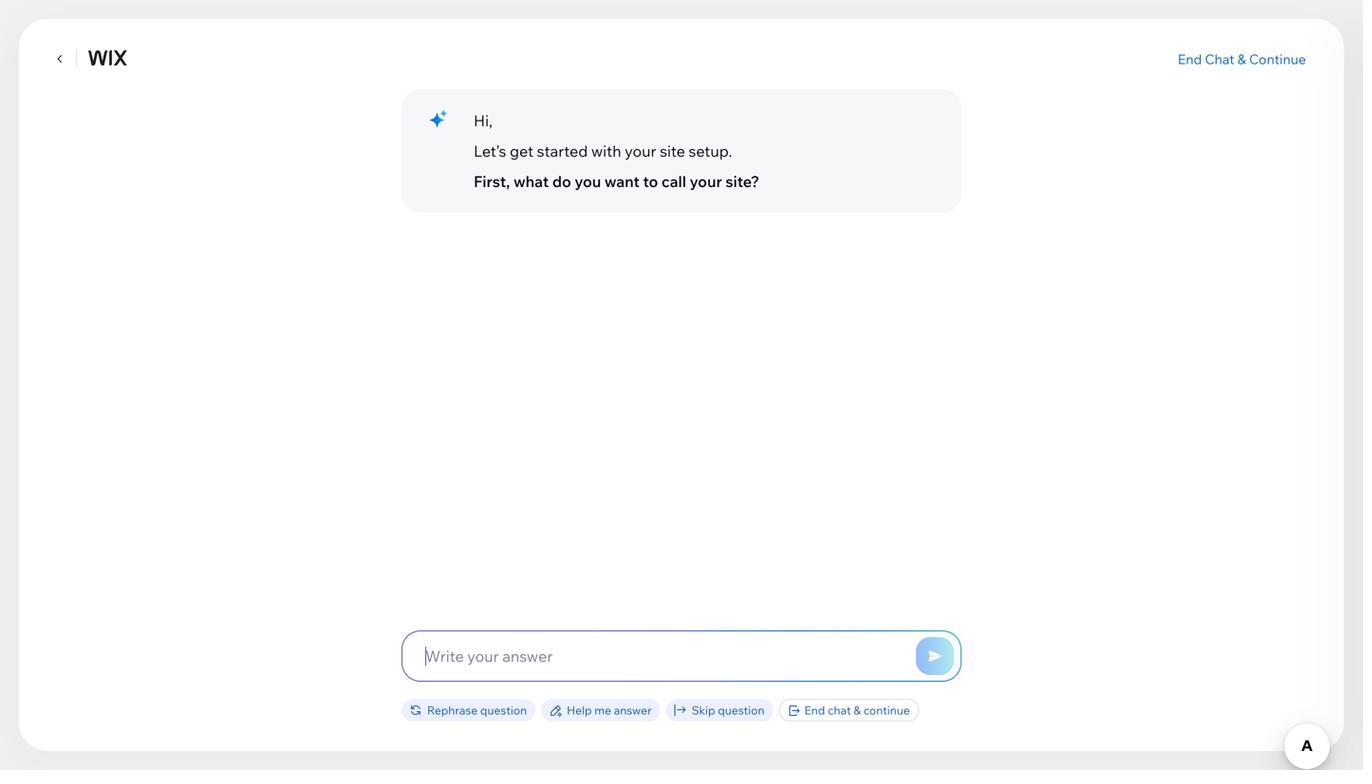 Task type: locate. For each thing, give the bounding box(es) containing it.
0 horizontal spatial end
[[805, 703, 825, 717]]

question
[[480, 703, 527, 717], [718, 703, 765, 717]]

your
[[625, 141, 657, 160], [690, 172, 722, 191]]

2 question from the left
[[718, 703, 765, 717]]

1 vertical spatial end
[[805, 703, 825, 717]]

0 horizontal spatial question
[[480, 703, 527, 717]]

help
[[567, 703, 592, 717]]

rephrase question
[[427, 703, 527, 717]]

end
[[1178, 51, 1202, 67], [805, 703, 825, 717]]

site?
[[726, 172, 760, 191]]

& for continue
[[854, 703, 861, 717]]

1 horizontal spatial end
[[1178, 51, 1202, 67]]

& right chat at the top right
[[1238, 51, 1247, 67]]

skip question
[[692, 703, 765, 717]]

end left chat at the top right
[[1178, 51, 1202, 67]]

first, what do you want to call your site?
[[474, 172, 760, 191]]

& inside button
[[1238, 51, 1247, 67]]

your down setup. at the top of page
[[690, 172, 722, 191]]

0 vertical spatial end
[[1178, 51, 1202, 67]]

question right rephrase
[[480, 703, 527, 717]]

0 horizontal spatial your
[[625, 141, 657, 160]]

hi,
[[474, 111, 493, 130]]

1 vertical spatial &
[[854, 703, 861, 717]]

0 vertical spatial your
[[625, 141, 657, 160]]

1 vertical spatial your
[[690, 172, 722, 191]]

continue
[[864, 703, 910, 717]]

& right chat on the bottom of the page
[[854, 703, 861, 717]]

question right skip
[[718, 703, 765, 717]]

1 horizontal spatial question
[[718, 703, 765, 717]]

end inside button
[[1178, 51, 1202, 67]]

0 horizontal spatial &
[[854, 703, 861, 717]]

help me answer
[[567, 703, 652, 717]]

your left site
[[625, 141, 657, 160]]

with
[[591, 141, 622, 160]]

what
[[514, 172, 549, 191]]

continue
[[1250, 51, 1307, 67]]

chat
[[828, 703, 851, 717]]

1 horizontal spatial &
[[1238, 51, 1247, 67]]

me
[[595, 703, 612, 717]]

Write your answer text field
[[403, 631, 961, 681]]

1 question from the left
[[480, 703, 527, 717]]

0 vertical spatial &
[[1238, 51, 1247, 67]]

skip
[[692, 703, 716, 717]]

end left chat on the bottom of the page
[[805, 703, 825, 717]]

get
[[510, 141, 534, 160]]

&
[[1238, 51, 1247, 67], [854, 703, 861, 717]]

end chat & continue
[[1178, 51, 1307, 67]]



Task type: vqa. For each thing, say whether or not it's contained in the screenshot.
you
yes



Task type: describe. For each thing, give the bounding box(es) containing it.
end for end chat & continue
[[805, 703, 825, 717]]

do
[[552, 172, 571, 191]]

& for continue
[[1238, 51, 1247, 67]]

let's get started with your site setup.
[[474, 141, 732, 160]]

rephrase
[[427, 703, 478, 717]]

answer
[[614, 703, 652, 717]]

to
[[643, 172, 658, 191]]

question for rephrase question
[[480, 703, 527, 717]]

1 horizontal spatial your
[[690, 172, 722, 191]]

you
[[575, 172, 601, 191]]

first,
[[474, 172, 510, 191]]

chat
[[1205, 51, 1235, 67]]

site
[[660, 141, 685, 160]]

question for skip question
[[718, 703, 765, 717]]

want
[[605, 172, 640, 191]]

end chat & continue button
[[1178, 51, 1307, 68]]

end chat & continue
[[805, 703, 910, 717]]

setup.
[[689, 141, 732, 160]]

end for end chat & continue
[[1178, 51, 1202, 67]]

started
[[537, 141, 588, 160]]

call
[[662, 172, 686, 191]]

let's
[[474, 141, 506, 160]]



